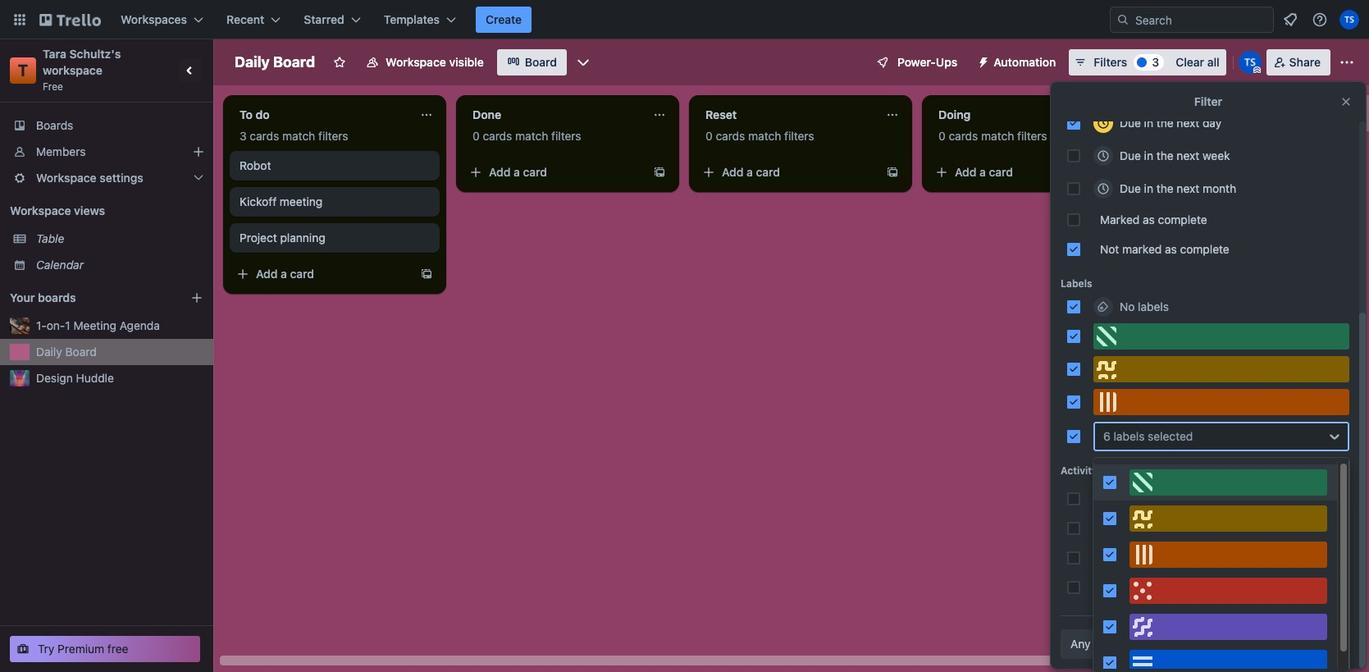 Task type: vqa. For each thing, say whether or not it's contained in the screenshot.
the Accessibility
no



Task type: locate. For each thing, give the bounding box(es) containing it.
1 due from the top
[[1120, 116, 1142, 130]]

recent button
[[217, 7, 291, 33]]

the down the active in the last week
[[1142, 521, 1160, 535]]

0 vertical spatial workspace
[[386, 55, 446, 69]]

create from template… image for to do
[[420, 268, 433, 281]]

tara
[[43, 47, 66, 61]]

meeting
[[73, 318, 117, 332]]

4 filters from the left
[[1018, 129, 1048, 143]]

0 vertical spatial labels
[[1139, 300, 1170, 314]]

2 horizontal spatial board
[[525, 55, 557, 69]]

without
[[1094, 580, 1136, 594]]

daily up design
[[36, 345, 62, 359]]

next for month
[[1177, 181, 1200, 195]]

the
[[1157, 116, 1174, 130], [1157, 149, 1174, 163], [1157, 181, 1174, 195], [1142, 492, 1160, 506], [1142, 521, 1160, 535], [1142, 551, 1160, 565], [1193, 580, 1210, 594]]

1 vertical spatial daily
[[36, 345, 62, 359]]

last
[[1163, 492, 1182, 506], [1163, 521, 1182, 535], [1163, 551, 1182, 565], [1213, 580, 1232, 594]]

due in the next week
[[1120, 149, 1231, 163]]

0 down reset
[[706, 129, 713, 143]]

1 vertical spatial labels
[[1114, 429, 1145, 443]]

four down two
[[1185, 551, 1206, 565]]

labels right the no
[[1139, 300, 1170, 314]]

weeks up color: red, title: none image
[[1209, 551, 1242, 565]]

the for due in the next week
[[1157, 149, 1174, 163]]

0 vertical spatial due
[[1120, 116, 1142, 130]]

tara schultz (taraschultz7) image
[[1340, 10, 1360, 30], [1239, 51, 1262, 74]]

marked
[[1101, 213, 1140, 227]]

1 0 from the left
[[473, 129, 480, 143]]

add a card down doing
[[955, 165, 1014, 179]]

0 horizontal spatial daily
[[36, 345, 62, 359]]

workspace visible button
[[356, 49, 494, 76]]

0 vertical spatial 3
[[1153, 55, 1160, 69]]

not
[[1101, 242, 1120, 256]]

1 horizontal spatial 3
[[1153, 55, 1160, 69]]

active down activity
[[1094, 492, 1127, 506]]

board left "star or unstar board" icon
[[273, 53, 315, 71]]

last up active in the last two weeks
[[1163, 492, 1182, 506]]

2 active from the top
[[1094, 521, 1127, 535]]

a down doing 'text box' on the right top
[[980, 165, 987, 179]]

0 cards match filters
[[473, 129, 582, 143], [706, 129, 815, 143], [939, 129, 1048, 143]]

add
[[1185, 106, 1207, 120], [489, 165, 511, 179], [722, 165, 744, 179], [955, 165, 977, 179], [256, 267, 278, 281]]

week up two
[[1185, 492, 1212, 506]]

color: red, title: none image
[[1130, 578, 1328, 604]]

add a card down project planning in the top of the page
[[256, 267, 314, 281]]

free
[[107, 642, 128, 656]]

filters for done
[[552, 129, 582, 143]]

2 vertical spatial workspace
[[10, 204, 71, 218]]

in down due in the next day
[[1145, 149, 1154, 163]]

as
[[1143, 213, 1156, 227], [1166, 242, 1178, 256]]

add another list button
[[1156, 95, 1370, 131]]

1 horizontal spatial four
[[1235, 580, 1256, 594]]

a
[[514, 165, 520, 179], [747, 165, 753, 179], [980, 165, 987, 179], [281, 267, 287, 281]]

cards down do
[[250, 129, 279, 143]]

create from template… image
[[1120, 166, 1133, 179]]

a for done
[[514, 165, 520, 179]]

0 cards match filters down "reset" text box
[[706, 129, 815, 143]]

2 vertical spatial next
[[1177, 181, 1200, 195]]

filters down done text box at the left of page
[[552, 129, 582, 143]]

add for to do
[[256, 267, 278, 281]]

2 vertical spatial active
[[1094, 551, 1127, 565]]

the down due in the next day
[[1157, 149, 1174, 163]]

create
[[486, 12, 522, 26]]

match down "reset" text box
[[749, 129, 782, 143]]

0 down doing
[[939, 129, 946, 143]]

due
[[1120, 116, 1142, 130], [1120, 149, 1142, 163], [1120, 181, 1142, 195]]

the up active in the last two weeks
[[1142, 492, 1160, 506]]

0 horizontal spatial create from template… image
[[420, 268, 433, 281]]

color: yellow, title: none element
[[1094, 356, 1350, 382]]

1 vertical spatial next
[[1177, 149, 1200, 163]]

6
[[1104, 429, 1111, 443]]

a down "reset" text box
[[747, 165, 753, 179]]

1 vertical spatial active
[[1094, 521, 1127, 535]]

0
[[473, 129, 480, 143], [706, 129, 713, 143], [939, 129, 946, 143]]

in
[[1145, 116, 1154, 130], [1145, 149, 1154, 163], [1145, 181, 1154, 195], [1130, 492, 1139, 506], [1130, 521, 1139, 535], [1130, 551, 1139, 565], [1180, 580, 1190, 594]]

due for due in the next week
[[1120, 149, 1142, 163]]

automation button
[[971, 49, 1067, 76]]

0 horizontal spatial daily board
[[36, 345, 97, 359]]

0 horizontal spatial 0 cards match filters
[[473, 129, 582, 143]]

add a card button down doing 'text box' on the right top
[[929, 159, 1113, 186]]

0 vertical spatial tara schultz (taraschultz7) image
[[1340, 10, 1360, 30]]

in for due in the next week
[[1145, 149, 1154, 163]]

1 vertical spatial as
[[1166, 242, 1178, 256]]

filters down doing 'text box' on the right top
[[1018, 129, 1048, 143]]

0 vertical spatial active
[[1094, 492, 1127, 506]]

daily board down recent dropdown button
[[235, 53, 315, 71]]

share
[[1290, 55, 1321, 69]]

daily inside "daily board" 'text box'
[[235, 53, 270, 71]]

2 next from the top
[[1177, 149, 1200, 163]]

in for due in the next day
[[1145, 116, 1154, 130]]

schultz's
[[69, 47, 121, 61]]

four down color: orange, title: none image
[[1235, 580, 1256, 594]]

labels for 6
[[1114, 429, 1145, 443]]

add a card button for doing
[[929, 159, 1113, 186]]

in up active in the last two weeks
[[1130, 492, 1139, 506]]

3 0 from the left
[[939, 129, 946, 143]]

workspace down members
[[36, 171, 97, 185]]

0 vertical spatial next
[[1177, 116, 1200, 130]]

1 vertical spatial week
[[1185, 492, 1212, 506]]

2 horizontal spatial create from template… image
[[886, 166, 900, 179]]

in for due in the next month
[[1145, 181, 1154, 195]]

cards down doing
[[949, 129, 979, 143]]

0 for reset
[[706, 129, 713, 143]]

the up marked as complete
[[1157, 181, 1174, 195]]

1 filters from the left
[[319, 129, 348, 143]]

color: green, title: none image
[[1130, 469, 1328, 496]]

complete down due in the next month
[[1159, 213, 1208, 227]]

0 vertical spatial daily board
[[235, 53, 315, 71]]

tara schultz (taraschultz7) image right open information menu image
[[1340, 10, 1360, 30]]

a down project planning in the top of the page
[[281, 267, 287, 281]]

your
[[10, 291, 35, 305]]

filters down to do text field at top left
[[319, 129, 348, 143]]

next for day
[[1177, 116, 1200, 130]]

workspace down 'templates' popup button
[[386, 55, 446, 69]]

add a card button down "reset" text box
[[696, 159, 880, 186]]

add a card button for reset
[[696, 159, 880, 186]]

0 for done
[[473, 129, 480, 143]]

templates
[[384, 12, 440, 26]]

next left month
[[1177, 181, 1200, 195]]

a for doing
[[980, 165, 987, 179]]

1 horizontal spatial board
[[273, 53, 315, 71]]

week up month
[[1203, 149, 1231, 163]]

in down the active in the last week
[[1130, 521, 1139, 535]]

a for to do
[[281, 267, 287, 281]]

workspace for workspace views
[[10, 204, 71, 218]]

add a card
[[489, 165, 548, 179], [722, 165, 781, 179], [955, 165, 1014, 179], [256, 267, 314, 281]]

2 horizontal spatial 0 cards match filters
[[939, 129, 1048, 143]]

next left day at the right of page
[[1177, 116, 1200, 130]]

two
[[1185, 521, 1204, 535]]

add a card for doing
[[955, 165, 1014, 179]]

0 vertical spatial week
[[1203, 149, 1231, 163]]

card down doing 'text box' on the right top
[[990, 165, 1014, 179]]

card down done text box at the left of page
[[523, 165, 548, 179]]

boards
[[38, 291, 76, 305]]

1 0 cards match filters from the left
[[473, 129, 582, 143]]

3 active from the top
[[1094, 551, 1127, 565]]

board left customize views icon
[[525, 55, 557, 69]]

views
[[74, 204, 105, 218]]

boards
[[36, 118, 73, 132]]

daily board
[[235, 53, 315, 71], [36, 345, 97, 359]]

add down project
[[256, 267, 278, 281]]

any
[[1071, 637, 1091, 651]]

match
[[282, 129, 315, 143], [516, 129, 549, 143], [749, 129, 782, 143], [982, 129, 1015, 143], [1094, 637, 1127, 651]]

workspace inside the workspace visible button
[[386, 55, 446, 69]]

cards down reset
[[716, 129, 746, 143]]

cards down 'done'
[[483, 129, 512, 143]]

weeks up color: orange, title: none image
[[1207, 521, 1240, 535]]

huddle
[[76, 371, 114, 385]]

tara schultz (taraschultz7) image right 'all'
[[1239, 51, 1262, 74]]

match down to do text field at top left
[[282, 129, 315, 143]]

color: blue, title: none image
[[1130, 650, 1328, 672]]

Reset text field
[[696, 102, 877, 128]]

automation
[[994, 55, 1057, 69]]

next up due in the next month
[[1177, 149, 1200, 163]]

add down 'done'
[[489, 165, 511, 179]]

add down doing
[[955, 165, 977, 179]]

calendar link
[[36, 257, 204, 273]]

0 horizontal spatial as
[[1143, 213, 1156, 227]]

0 horizontal spatial 0
[[473, 129, 480, 143]]

project planning
[[240, 231, 326, 245]]

0 cards match filters down doing 'text box' on the right top
[[939, 129, 1048, 143]]

4 cards from the left
[[949, 129, 979, 143]]

active down the active in the last week
[[1094, 521, 1127, 535]]

weeks down color: orange, title: none image
[[1259, 580, 1293, 594]]

selected
[[1148, 429, 1194, 443]]

last for two
[[1163, 521, 1182, 535]]

0 cards match filters down done text box at the left of page
[[473, 129, 582, 143]]

complete
[[1159, 213, 1208, 227], [1181, 242, 1230, 256]]

the for due in the next day
[[1157, 116, 1174, 130]]

daily board down 1
[[36, 345, 97, 359]]

1 vertical spatial workspace
[[36, 171, 97, 185]]

1 cards from the left
[[250, 129, 279, 143]]

cards for to do
[[250, 129, 279, 143]]

workspace up table
[[10, 204, 71, 218]]

2 filters from the left
[[552, 129, 582, 143]]

the up due in the next week at right
[[1157, 116, 1174, 130]]

board up design huddle
[[65, 345, 97, 359]]

add down reset
[[722, 165, 744, 179]]

1 vertical spatial weeks
[[1209, 551, 1242, 565]]

3 next from the top
[[1177, 181, 1200, 195]]

add a card down 'done'
[[489, 165, 548, 179]]

filters for doing
[[1018, 129, 1048, 143]]

in up marked as complete
[[1145, 181, 1154, 195]]

boards link
[[0, 112, 213, 139]]

workspace inside workspace settings popup button
[[36, 171, 97, 185]]

1 vertical spatial 3
[[240, 129, 247, 143]]

create from template… image for reset
[[886, 166, 900, 179]]

add a card down reset
[[722, 165, 781, 179]]

robot link
[[240, 158, 430, 174]]

project planning link
[[240, 230, 430, 246]]

3 due from the top
[[1120, 181, 1142, 195]]

active in the last four weeks
[[1094, 551, 1242, 565]]

labels right 6
[[1114, 429, 1145, 443]]

1-on-1 meeting agenda link
[[36, 318, 204, 334]]

3 for 3 cards match filters
[[240, 129, 247, 143]]

last left two
[[1163, 521, 1182, 535]]

2 due from the top
[[1120, 149, 1142, 163]]

week
[[1203, 149, 1231, 163], [1185, 492, 1212, 506]]

weeks
[[1207, 521, 1240, 535], [1209, 551, 1242, 565], [1259, 580, 1293, 594]]

0 vertical spatial as
[[1143, 213, 1156, 227]]

filters
[[319, 129, 348, 143], [552, 129, 582, 143], [785, 129, 815, 143], [1018, 129, 1048, 143]]

add a card button down project planning link
[[230, 261, 414, 287]]

card down planning
[[290, 267, 314, 281]]

1 vertical spatial due
[[1120, 149, 1142, 163]]

without activity in the last four weeks
[[1094, 580, 1293, 594]]

1 horizontal spatial daily board
[[235, 53, 315, 71]]

your boards with 3 items element
[[10, 288, 166, 308]]

week for due in the next week
[[1203, 149, 1231, 163]]

premium
[[58, 642, 104, 656]]

2 0 from the left
[[706, 129, 713, 143]]

to
[[240, 108, 253, 121]]

design
[[36, 371, 73, 385]]

1-on-1 meeting agenda
[[36, 318, 160, 332]]

3 left the clear
[[1153, 55, 1160, 69]]

card for done
[[523, 165, 548, 179]]

1 horizontal spatial daily
[[235, 53, 270, 71]]

2 cards from the left
[[483, 129, 512, 143]]

1 next from the top
[[1177, 116, 1200, 130]]

2 0 cards match filters from the left
[[706, 129, 815, 143]]

2 horizontal spatial 0
[[939, 129, 946, 143]]

next
[[1177, 116, 1200, 130], [1177, 149, 1200, 163], [1177, 181, 1200, 195]]

3 filters from the left
[[785, 129, 815, 143]]

card down "reset" text box
[[756, 165, 781, 179]]

next for week
[[1177, 149, 1200, 163]]

0 vertical spatial weeks
[[1207, 521, 1240, 535]]

active
[[1094, 492, 1127, 506], [1094, 521, 1127, 535], [1094, 551, 1127, 565]]

filters down "reset" text box
[[785, 129, 815, 143]]

any match
[[1071, 637, 1127, 651]]

sm image
[[971, 49, 994, 72]]

3 0 cards match filters from the left
[[939, 129, 1048, 143]]

back to home image
[[39, 7, 101, 33]]

cards for reset
[[716, 129, 746, 143]]

card for doing
[[990, 165, 1014, 179]]

last down active in the last two weeks
[[1163, 551, 1182, 565]]

1 horizontal spatial 0
[[706, 129, 713, 143]]

in up due in the next week at right
[[1145, 116, 1154, 130]]

0 down 'done'
[[473, 129, 480, 143]]

open information menu image
[[1312, 11, 1329, 28]]

match down doing 'text box' on the right top
[[982, 129, 1015, 143]]

power-
[[898, 55, 936, 69]]

project
[[240, 231, 277, 245]]

0 horizontal spatial 3
[[240, 129, 247, 143]]

workspace navigation collapse icon image
[[179, 59, 202, 82]]

active up without
[[1094, 551, 1127, 565]]

agenda
[[120, 318, 160, 332]]

1 horizontal spatial 0 cards match filters
[[706, 129, 815, 143]]

a for reset
[[747, 165, 753, 179]]

the up activity
[[1142, 551, 1160, 565]]

1 vertical spatial daily board
[[36, 345, 97, 359]]

no
[[1120, 300, 1135, 314]]

as right marked
[[1143, 213, 1156, 227]]

match down done text box at the left of page
[[516, 129, 549, 143]]

complete down marked as complete
[[1181, 242, 1230, 256]]

add for reset
[[722, 165, 744, 179]]

2 vertical spatial due
[[1120, 181, 1142, 195]]

planning
[[280, 231, 326, 245]]

not marked as complete
[[1101, 242, 1230, 256]]

activity
[[1139, 580, 1177, 594]]

0 vertical spatial daily
[[235, 53, 270, 71]]

daily board inside 'text box'
[[235, 53, 315, 71]]

add a card button for to do
[[230, 261, 414, 287]]

0 vertical spatial four
[[1185, 551, 1206, 565]]

3 down "to"
[[240, 129, 247, 143]]

board
[[273, 53, 315, 71], [525, 55, 557, 69], [65, 345, 97, 359]]

labels for no
[[1139, 300, 1170, 314]]

workspace views
[[10, 204, 105, 218]]

1 horizontal spatial as
[[1166, 242, 1178, 256]]

day
[[1203, 116, 1222, 130]]

another
[[1210, 106, 1252, 120]]

0 horizontal spatial tara schultz (taraschultz7) image
[[1239, 51, 1262, 74]]

share button
[[1267, 49, 1331, 76]]

in up without
[[1130, 551, 1139, 565]]

To do text field
[[230, 102, 410, 128]]

3 cards from the left
[[716, 129, 746, 143]]

1 active from the top
[[1094, 492, 1127, 506]]

as right the marked
[[1166, 242, 1178, 256]]

create from template… image
[[653, 166, 666, 179], [886, 166, 900, 179], [420, 268, 433, 281]]

meeting
[[280, 195, 323, 208]]

add a card for reset
[[722, 165, 781, 179]]

a down done text box at the left of page
[[514, 165, 520, 179]]

clear
[[1176, 55, 1205, 69]]

create from template… image for done
[[653, 166, 666, 179]]

1 horizontal spatial create from template… image
[[653, 166, 666, 179]]

daily down recent dropdown button
[[235, 53, 270, 71]]

add a card button down done text box at the left of page
[[463, 159, 647, 186]]



Task type: describe. For each thing, give the bounding box(es) containing it.
match for reset
[[749, 129, 782, 143]]

color: orange, title: none element
[[1094, 389, 1350, 415]]

cards for doing
[[949, 129, 979, 143]]

0 vertical spatial complete
[[1159, 213, 1208, 227]]

match for to do
[[282, 129, 315, 143]]

0 for doing
[[939, 129, 946, 143]]

add a card for to do
[[256, 267, 314, 281]]

design huddle
[[36, 371, 114, 385]]

1 vertical spatial tara schultz (taraschultz7) image
[[1239, 51, 1262, 74]]

power-ups button
[[865, 49, 968, 76]]

on-
[[47, 318, 65, 332]]

color: green, title: none element
[[1094, 323, 1350, 350]]

t link
[[10, 57, 36, 84]]

active for active in the last week
[[1094, 492, 1127, 506]]

customize views image
[[575, 54, 592, 71]]

kickoff
[[240, 195, 277, 208]]

cards for done
[[483, 129, 512, 143]]

filter
[[1195, 94, 1223, 108]]

starred button
[[294, 7, 371, 33]]

workspace
[[43, 63, 103, 77]]

recent
[[227, 12, 265, 26]]

marked as complete
[[1101, 213, 1208, 227]]

last down color: orange, title: none image
[[1213, 580, 1232, 594]]

ups
[[936, 55, 958, 69]]

Doing text field
[[929, 102, 1110, 128]]

do
[[256, 108, 270, 121]]

0 cards match filters for reset
[[706, 129, 815, 143]]

the for due in the next month
[[1157, 181, 1174, 195]]

card for reset
[[756, 165, 781, 179]]

labels
[[1061, 277, 1093, 290]]

power-ups
[[898, 55, 958, 69]]

color: orange, title: none image
[[1130, 542, 1328, 568]]

starred
[[304, 12, 344, 26]]

workspace for workspace settings
[[36, 171, 97, 185]]

kickoff meeting
[[240, 195, 323, 208]]

due in the next day
[[1120, 116, 1222, 130]]

tara schultz's workspace free
[[43, 47, 124, 93]]

card for to do
[[290, 267, 314, 281]]

to do
[[240, 108, 270, 121]]

show menu image
[[1340, 54, 1356, 71]]

try premium free
[[38, 642, 128, 656]]

done
[[473, 108, 502, 121]]

due for due in the next month
[[1120, 181, 1142, 195]]

add for doing
[[955, 165, 977, 179]]

0 horizontal spatial board
[[65, 345, 97, 359]]

search image
[[1117, 13, 1130, 26]]

1 horizontal spatial tara schultz (taraschultz7) image
[[1340, 10, 1360, 30]]

reset
[[706, 108, 737, 121]]

0 cards match filters for doing
[[939, 129, 1048, 143]]

create button
[[476, 7, 532, 33]]

the down color: orange, title: none image
[[1193, 580, 1210, 594]]

add a card for done
[[489, 165, 548, 179]]

kickoff meeting link
[[240, 194, 430, 210]]

1
[[65, 318, 70, 332]]

board inside 'text box'
[[273, 53, 315, 71]]

templates button
[[374, 7, 466, 33]]

Board name text field
[[227, 49, 324, 76]]

members link
[[0, 139, 213, 165]]

last for week
[[1163, 492, 1182, 506]]

Search field
[[1130, 7, 1274, 32]]

1 vertical spatial four
[[1235, 580, 1256, 594]]

due in the next month
[[1120, 181, 1237, 195]]

active for active in the last four weeks
[[1094, 551, 1127, 565]]

workspace settings
[[36, 171, 144, 185]]

workspace visible
[[386, 55, 484, 69]]

calendar
[[36, 258, 84, 272]]

in right activity
[[1180, 580, 1190, 594]]

doing
[[939, 108, 971, 121]]

workspaces button
[[111, 7, 213, 33]]

Done text field
[[463, 102, 644, 128]]

robot
[[240, 158, 271, 172]]

in for active in the last two weeks
[[1130, 521, 1139, 535]]

all
[[1208, 55, 1220, 69]]

design huddle link
[[36, 370, 204, 387]]

add a card button for done
[[463, 159, 647, 186]]

star or unstar board image
[[333, 56, 346, 69]]

clear all
[[1176, 55, 1220, 69]]

members
[[36, 144, 86, 158]]

the for active in the last two weeks
[[1142, 521, 1160, 535]]

the for active in the last week
[[1142, 492, 1160, 506]]

0 cards match filters for done
[[473, 129, 582, 143]]

last for four
[[1163, 551, 1182, 565]]

close popover image
[[1340, 95, 1354, 108]]

table link
[[36, 231, 204, 247]]

month
[[1203, 181, 1237, 195]]

your boards
[[10, 291, 76, 305]]

this member is an admin of this board. image
[[1254, 66, 1261, 74]]

color: purple, title: none image
[[1130, 614, 1328, 640]]

filters
[[1094, 55, 1128, 69]]

no labels
[[1120, 300, 1170, 314]]

in for active in the last four weeks
[[1130, 551, 1139, 565]]

try
[[38, 642, 55, 656]]

active for active in the last two weeks
[[1094, 521, 1127, 535]]

add another list
[[1185, 106, 1271, 120]]

daily board link
[[36, 344, 204, 360]]

daily inside daily board link
[[36, 345, 62, 359]]

color: yellow, title: none image
[[1130, 506, 1328, 532]]

list
[[1255, 106, 1271, 120]]

table
[[36, 231, 64, 245]]

workspace settings button
[[0, 165, 213, 191]]

board link
[[497, 49, 567, 76]]

filters for to do
[[319, 129, 348, 143]]

weeks for active in the last four weeks
[[1209, 551, 1242, 565]]

add board image
[[190, 291, 204, 305]]

the for active in the last four weeks
[[1142, 551, 1160, 565]]

add for done
[[489, 165, 511, 179]]

marked
[[1123, 242, 1162, 256]]

add left another
[[1185, 106, 1207, 120]]

0 notifications image
[[1281, 10, 1301, 30]]

1-
[[36, 318, 47, 332]]

6 labels selected
[[1104, 429, 1194, 443]]

activity
[[1061, 465, 1098, 477]]

tara schultz's workspace link
[[43, 47, 124, 77]]

2 vertical spatial weeks
[[1259, 580, 1293, 594]]

match right any
[[1094, 637, 1127, 651]]

workspaces
[[121, 12, 187, 26]]

week for active in the last week
[[1185, 492, 1212, 506]]

match for doing
[[982, 129, 1015, 143]]

workspace for workspace visible
[[386, 55, 446, 69]]

primary element
[[0, 0, 1370, 39]]

1 vertical spatial complete
[[1181, 242, 1230, 256]]

try premium free button
[[10, 636, 200, 662]]

free
[[43, 80, 63, 93]]

0 horizontal spatial four
[[1185, 551, 1206, 565]]

3 for 3
[[1153, 55, 1160, 69]]

weeks for active in the last two weeks
[[1207, 521, 1240, 535]]

match for done
[[516, 129, 549, 143]]

t
[[18, 61, 28, 80]]

settings
[[100, 171, 144, 185]]

active in the last week
[[1094, 492, 1212, 506]]

in for active in the last week
[[1130, 492, 1139, 506]]

due for due in the next day
[[1120, 116, 1142, 130]]

filters for reset
[[785, 129, 815, 143]]



